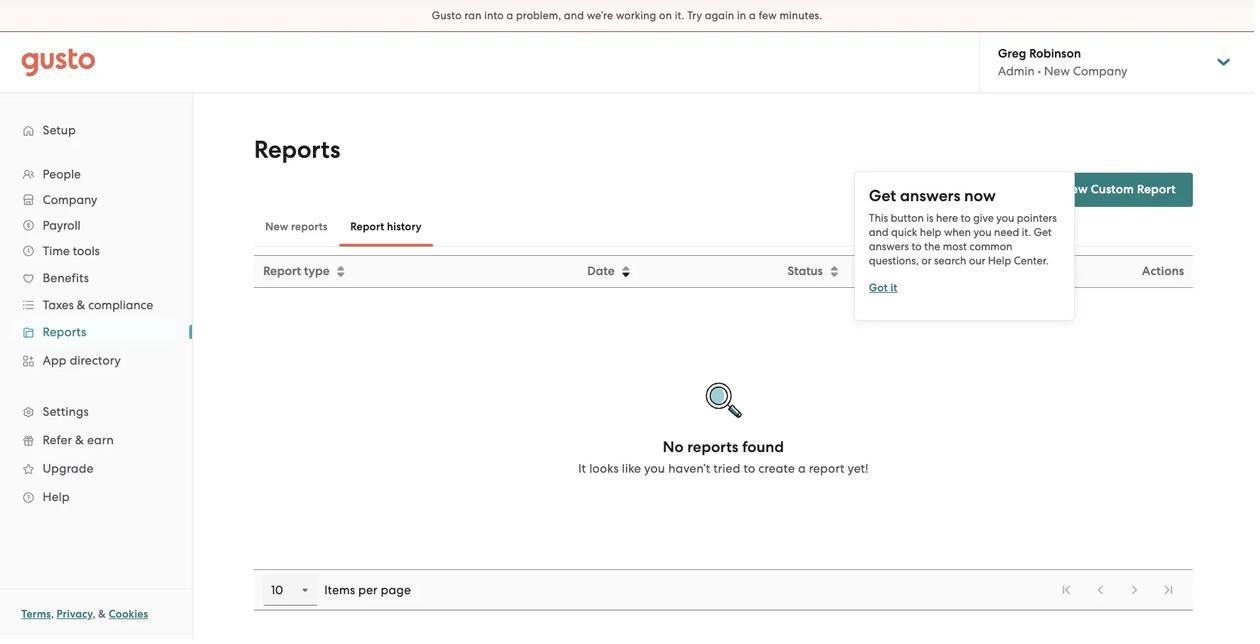 Task type: locate. For each thing, give the bounding box(es) containing it.
2 horizontal spatial a
[[798, 462, 806, 476]]

,
[[51, 608, 54, 621], [93, 608, 96, 621]]

1 vertical spatial it.
[[1022, 226, 1031, 239]]

& left the earn
[[75, 433, 84, 447]]

0 horizontal spatial ,
[[51, 608, 54, 621]]

get up this
[[869, 186, 896, 205]]

compliance
[[88, 298, 153, 312]]

help inside the get answers now this button is here to give you pointers and quick help when you need it. get answers to the most common questions, or search our help center.
[[988, 254, 1011, 267]]

0 horizontal spatial and
[[564, 9, 584, 22]]

no reports found it looks like you haven't tried to create a report yet!
[[578, 438, 869, 476]]

button
[[891, 212, 924, 224]]

in
[[737, 9, 746, 22]]

1 horizontal spatial to
[[912, 240, 922, 253]]

1 horizontal spatial and
[[869, 226, 889, 239]]

0 vertical spatial new
[[1044, 64, 1070, 78]]

greg
[[998, 46, 1026, 61]]

0 vertical spatial report
[[1137, 182, 1176, 197]]

0 vertical spatial reports
[[254, 135, 340, 164]]

1 vertical spatial you
[[974, 226, 992, 239]]

terms link
[[21, 608, 51, 621]]

& right taxes
[[77, 298, 85, 312]]

1 horizontal spatial reports
[[254, 135, 340, 164]]

and down this
[[869, 226, 889, 239]]

0 vertical spatial list
[[0, 161, 192, 511]]

list containing people
[[0, 161, 192, 511]]

settings link
[[14, 399, 178, 425]]

2 vertical spatial you
[[644, 462, 665, 476]]

0 vertical spatial to
[[961, 212, 971, 224]]

2 vertical spatial new
[[265, 221, 288, 233]]

report left history
[[350, 221, 384, 233]]

report right custom on the top right of the page
[[1137, 182, 1176, 197]]

earn
[[87, 433, 114, 447]]

get down 'pointers'
[[1034, 226, 1052, 239]]

, left privacy
[[51, 608, 54, 621]]

it
[[578, 462, 586, 476]]

new
[[1044, 64, 1070, 78], [1062, 182, 1088, 197], [265, 221, 288, 233]]

company down robinson
[[1073, 64, 1128, 78]]

0 horizontal spatial a
[[507, 9, 513, 22]]

admin
[[998, 64, 1035, 78]]

custom
[[1091, 182, 1134, 197]]

on
[[659, 9, 672, 22]]

time tools button
[[14, 238, 178, 264]]

1 vertical spatial help
[[43, 490, 70, 504]]

people
[[43, 167, 81, 181]]

1 horizontal spatial help
[[988, 254, 1011, 267]]

new for new custom report
[[1062, 182, 1088, 197]]

0 vertical spatial you
[[996, 212, 1014, 224]]

is
[[926, 212, 934, 224]]

you down give
[[974, 226, 992, 239]]

a right into
[[507, 9, 513, 22]]

reports
[[254, 135, 340, 164], [43, 325, 86, 339]]

directory
[[70, 354, 121, 368]]

1 horizontal spatial a
[[749, 9, 756, 22]]

list
[[0, 161, 192, 511], [1051, 575, 1184, 606]]

taxes & compliance
[[43, 298, 153, 312]]

1 vertical spatial &
[[75, 433, 84, 447]]

, left cookies button
[[93, 608, 96, 621]]

few
[[759, 9, 777, 22]]

1 horizontal spatial reports
[[687, 438, 739, 457]]

2 vertical spatial report
[[263, 264, 301, 279]]

1 horizontal spatial it.
[[1022, 226, 1031, 239]]

help link
[[14, 484, 178, 510]]

reports inside button
[[291, 221, 328, 233]]

1 vertical spatial reports
[[43, 325, 86, 339]]

cookies
[[109, 608, 148, 621]]

privacy link
[[57, 608, 93, 621]]

1 horizontal spatial list
[[1051, 575, 1184, 606]]

to inside no reports found it looks like you haven't tried to create a report yet!
[[743, 462, 755, 476]]

0 vertical spatial and
[[564, 9, 584, 22]]

and
[[564, 9, 584, 22], [869, 226, 889, 239]]

0 horizontal spatial company
[[43, 193, 97, 207]]

2 vertical spatial to
[[743, 462, 755, 476]]

1 horizontal spatial report
[[350, 221, 384, 233]]

1 vertical spatial get
[[1034, 226, 1052, 239]]

list for report history table element
[[1051, 575, 1184, 606]]

refer & earn
[[43, 433, 114, 447]]

reports up tried
[[687, 438, 739, 457]]

reports up the type
[[291, 221, 328, 233]]

new up the report type on the top of page
[[265, 221, 288, 233]]

0 vertical spatial it.
[[675, 9, 685, 22]]

0 horizontal spatial report
[[263, 264, 301, 279]]

0 vertical spatial &
[[77, 298, 85, 312]]

help down upgrade on the left of page
[[43, 490, 70, 504]]

app
[[43, 354, 67, 368]]

1 vertical spatial report
[[350, 221, 384, 233]]

0 horizontal spatial help
[[43, 490, 70, 504]]

company down people
[[43, 193, 97, 207]]

you right the like at the bottom
[[644, 462, 665, 476]]

company inside "company" dropdown button
[[43, 193, 97, 207]]

new down robinson
[[1044, 64, 1070, 78]]

0 vertical spatial reports
[[291, 221, 328, 233]]

a right in
[[749, 9, 756, 22]]

1 vertical spatial and
[[869, 226, 889, 239]]

most
[[943, 240, 967, 253]]

try
[[687, 9, 702, 22]]

new reports button
[[254, 210, 339, 244]]

like
[[622, 462, 641, 476]]

report history button
[[339, 210, 433, 244]]

1 vertical spatial company
[[43, 193, 97, 207]]

company inside greg robinson admin • new company
[[1073, 64, 1128, 78]]

it. right on
[[675, 9, 685, 22]]

list for gusto navigation element
[[0, 161, 192, 511]]

help down common at the right top of the page
[[988, 254, 1011, 267]]

report for history
[[350, 221, 384, 233]]

0 vertical spatial help
[[988, 254, 1011, 267]]

refer & earn link
[[14, 428, 178, 453]]

history
[[387, 221, 422, 233]]

reports
[[291, 221, 328, 233], [687, 438, 739, 457]]

1 vertical spatial reports
[[687, 438, 739, 457]]

you inside no reports found it looks like you haven't tried to create a report yet!
[[644, 462, 665, 476]]

help
[[988, 254, 1011, 267], [43, 490, 70, 504]]

0 vertical spatial answers
[[900, 186, 960, 205]]

answers
[[900, 186, 960, 205], [869, 240, 909, 253]]

0 horizontal spatial to
[[743, 462, 755, 476]]

settings
[[43, 405, 89, 419]]

& inside 'dropdown button'
[[77, 298, 85, 312]]

now
[[964, 186, 996, 205]]

& left cookies
[[98, 608, 106, 621]]

& for compliance
[[77, 298, 85, 312]]

report history
[[350, 221, 422, 233]]

again
[[705, 9, 734, 22]]

0 horizontal spatial list
[[0, 161, 192, 511]]

list inside report history table element
[[1051, 575, 1184, 606]]

you
[[996, 212, 1014, 224], [974, 226, 992, 239], [644, 462, 665, 476]]

items
[[324, 583, 355, 598]]

to up when
[[961, 212, 971, 224]]

report inside "button"
[[350, 221, 384, 233]]

0 horizontal spatial you
[[644, 462, 665, 476]]

gusto
[[432, 9, 462, 22]]

it. down 'pointers'
[[1022, 226, 1031, 239]]

report type
[[263, 264, 330, 279]]

&
[[77, 298, 85, 312], [75, 433, 84, 447], [98, 608, 106, 621]]

a left report
[[798, 462, 806, 476]]

help inside list
[[43, 490, 70, 504]]

0 horizontal spatial it.
[[675, 9, 685, 22]]

privacy
[[57, 608, 93, 621]]

0 vertical spatial company
[[1073, 64, 1128, 78]]

home image
[[21, 48, 95, 76]]

to left the
[[912, 240, 922, 253]]

upgrade link
[[14, 456, 178, 482]]

to
[[961, 212, 971, 224], [912, 240, 922, 253], [743, 462, 755, 476]]

upgrade
[[43, 462, 94, 476]]

1 horizontal spatial ,
[[93, 608, 96, 621]]

yet!
[[848, 462, 869, 476]]

and inside the get answers now this button is here to give you pointers and quick help when you need it. get answers to the most common questions, or search our help center.
[[869, 226, 889, 239]]

1 horizontal spatial company
[[1073, 64, 1128, 78]]

get
[[869, 186, 896, 205], [1034, 226, 1052, 239]]

date button
[[579, 257, 778, 287]]

report left the type
[[263, 264, 301, 279]]

reports inside no reports found it looks like you haven't tried to create a report yet!
[[687, 438, 739, 457]]

you up need
[[996, 212, 1014, 224]]

time tools
[[43, 244, 100, 258]]

new left custom on the top right of the page
[[1062, 182, 1088, 197]]

answers up is
[[900, 186, 960, 205]]

got
[[869, 281, 888, 294]]

page
[[381, 583, 411, 598]]

minutes.
[[780, 9, 822, 22]]

a
[[507, 9, 513, 22], [749, 9, 756, 22], [798, 462, 806, 476]]

status button
[[779, 257, 1003, 287]]

1 vertical spatial list
[[1051, 575, 1184, 606]]

answers up the questions,
[[869, 240, 909, 253]]

new inside button
[[265, 221, 288, 233]]

0 horizontal spatial reports
[[43, 325, 86, 339]]

report inside 'button'
[[263, 264, 301, 279]]

date
[[587, 264, 615, 279]]

new reports
[[265, 221, 328, 233]]

to right tried
[[743, 462, 755, 476]]

0 horizontal spatial reports
[[291, 221, 328, 233]]

actions
[[1142, 264, 1184, 279]]

and left we're
[[564, 9, 584, 22]]

1 vertical spatial new
[[1062, 182, 1088, 197]]

1 vertical spatial to
[[912, 240, 922, 253]]

0 vertical spatial get
[[869, 186, 896, 205]]



Task type: describe. For each thing, give the bounding box(es) containing it.
taxes & compliance button
[[14, 292, 178, 318]]

reports tab list
[[254, 207, 1193, 247]]

common
[[970, 240, 1012, 253]]

got it button
[[869, 279, 897, 296]]

0 horizontal spatial get
[[869, 186, 896, 205]]

get answers now this button is here to give you pointers and quick help when you need it. get answers to the most common questions, or search our help center.
[[869, 186, 1057, 267]]

new inside greg robinson admin • new company
[[1044, 64, 1070, 78]]

need
[[994, 226, 1019, 239]]

got it
[[869, 281, 897, 294]]

status
[[788, 264, 823, 279]]

a inside no reports found it looks like you haven't tried to create a report yet!
[[798, 462, 806, 476]]

give
[[973, 212, 994, 224]]

into
[[484, 9, 504, 22]]

this
[[869, 212, 888, 224]]

2 horizontal spatial report
[[1137, 182, 1176, 197]]

gusto navigation element
[[0, 93, 192, 534]]

our
[[969, 254, 985, 267]]

help
[[920, 226, 941, 239]]

setup link
[[14, 117, 178, 143]]

report
[[809, 462, 845, 476]]

reports inside list
[[43, 325, 86, 339]]

refer
[[43, 433, 72, 447]]

search
[[934, 254, 966, 267]]

payroll button
[[14, 213, 178, 238]]

benefits link
[[14, 265, 178, 291]]

2 horizontal spatial you
[[996, 212, 1014, 224]]

here
[[936, 212, 958, 224]]

the
[[924, 240, 940, 253]]

terms , privacy , & cookies
[[21, 608, 148, 621]]

reports link
[[14, 319, 178, 345]]

1 horizontal spatial get
[[1034, 226, 1052, 239]]

•
[[1038, 64, 1041, 78]]

type
[[304, 264, 330, 279]]

pointers
[[1017, 212, 1057, 224]]

faqs
[[981, 182, 1010, 197]]

2 , from the left
[[93, 608, 96, 621]]

it
[[891, 281, 897, 294]]

company button
[[14, 187, 178, 213]]

faqs button
[[964, 182, 1010, 199]]

gusto ran into a problem, and we're working on it. try again in a few minutes.
[[432, 9, 822, 22]]

report history table element
[[254, 570, 1193, 611]]

problem,
[[516, 9, 561, 22]]

center.
[[1014, 254, 1049, 267]]

payroll
[[43, 218, 81, 233]]

create
[[758, 462, 795, 476]]

1 vertical spatial answers
[[869, 240, 909, 253]]

reports for new
[[291, 221, 328, 233]]

setup
[[43, 123, 76, 137]]

terms
[[21, 608, 51, 621]]

new custom report
[[1062, 182, 1176, 197]]

working
[[616, 9, 656, 22]]

or
[[921, 254, 932, 267]]

time
[[43, 244, 70, 258]]

we're
[[587, 9, 613, 22]]

report type button
[[255, 257, 577, 287]]

cookies button
[[109, 606, 148, 623]]

per
[[358, 583, 378, 598]]

no
[[663, 438, 684, 457]]

new for new reports
[[265, 221, 288, 233]]

greg robinson admin • new company
[[998, 46, 1128, 78]]

1 , from the left
[[51, 608, 54, 621]]

reports for no
[[687, 438, 739, 457]]

items per page
[[324, 583, 411, 598]]

app directory
[[43, 354, 121, 368]]

quick
[[891, 226, 917, 239]]

when
[[944, 226, 971, 239]]

2 vertical spatial &
[[98, 608, 106, 621]]

app directory link
[[14, 348, 178, 373]]

people button
[[14, 161, 178, 187]]

report history tab panel
[[254, 255, 1193, 611]]

1 horizontal spatial you
[[974, 226, 992, 239]]

report for type
[[263, 264, 301, 279]]

& for earn
[[75, 433, 84, 447]]

looks
[[589, 462, 619, 476]]

haven't
[[668, 462, 710, 476]]

2 horizontal spatial to
[[961, 212, 971, 224]]

robinson
[[1029, 46, 1081, 61]]

it. inside the get answers now this button is here to give you pointers and quick help when you need it. get answers to the most common questions, or search our help center.
[[1022, 226, 1031, 239]]

taxes
[[43, 298, 74, 312]]

questions,
[[869, 254, 919, 267]]



Task type: vqa. For each thing, say whether or not it's contained in the screenshot.
the "the" to the left
no



